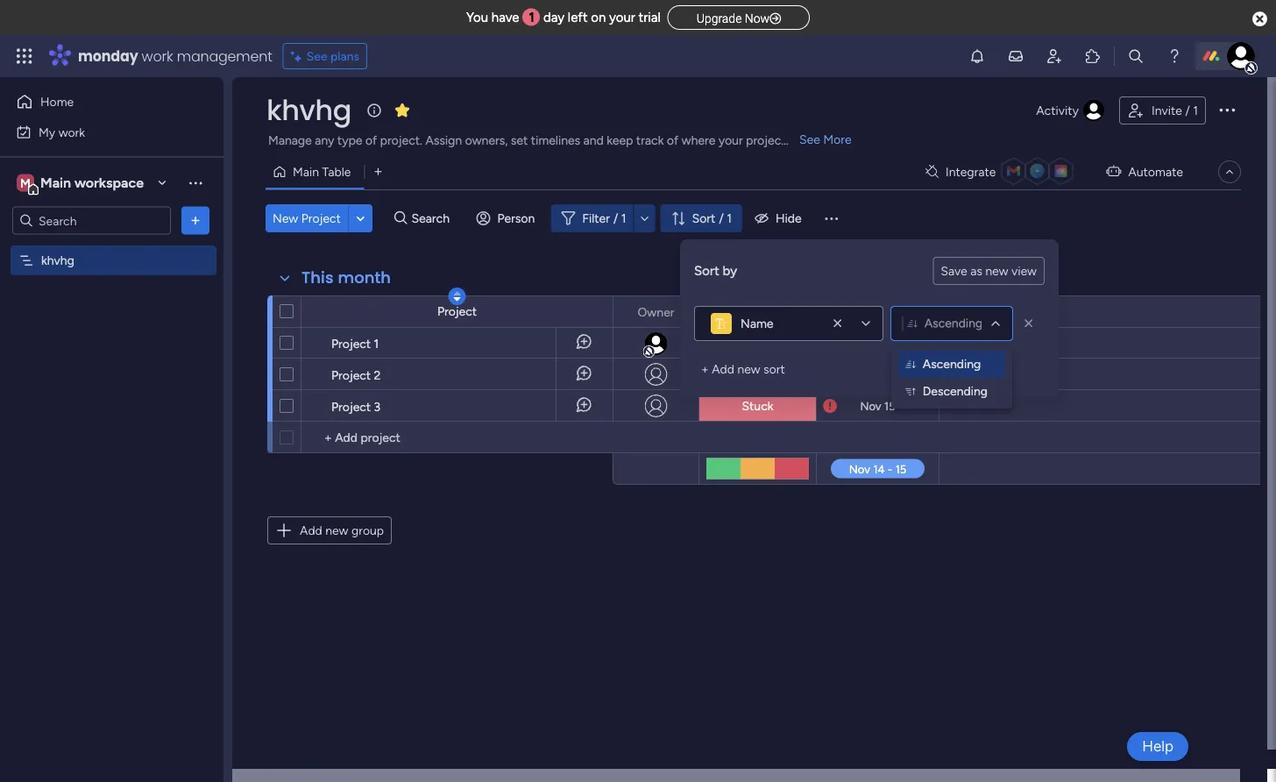 Task type: locate. For each thing, give the bounding box(es) containing it.
0 horizontal spatial work
[[58, 125, 85, 139]]

/ right invite
[[1186, 103, 1191, 118]]

work inside my work "button"
[[58, 125, 85, 139]]

14
[[884, 367, 896, 381]]

new right as on the right top
[[986, 264, 1009, 278]]

0 vertical spatial work
[[142, 46, 173, 66]]

working
[[722, 336, 767, 351]]

new left group at the left bottom
[[326, 523, 349, 538]]

khvhg up any
[[267, 91, 352, 130]]

1 vertical spatial ascending
[[923, 356, 981, 371]]

remove sort image
[[1021, 315, 1038, 332]]

1 right invite
[[1194, 103, 1199, 118]]

apps image
[[1085, 47, 1102, 65]]

0 horizontal spatial khvhg
[[41, 253, 74, 268]]

manage any type of project. assign owners, set timelines and keep track of where your project stands.
[[268, 133, 828, 148]]

2 horizontal spatial new
[[986, 264, 1009, 278]]

status
[[741, 304, 776, 319]]

09:00
[[887, 337, 918, 351]]

Status field
[[736, 302, 781, 321]]

column information image up it
[[794, 305, 808, 319]]

1 horizontal spatial on
[[770, 336, 784, 351]]

work right the monday on the top left of page
[[142, 46, 173, 66]]

2 vertical spatial nov
[[861, 399, 882, 413]]

sort
[[692, 211, 716, 226], [694, 263, 720, 279]]

main inside button
[[293, 164, 319, 179]]

0 vertical spatial your
[[609, 10, 636, 25]]

search everything image
[[1128, 47, 1145, 65]]

by
[[723, 263, 738, 279]]

0 vertical spatial khvhg
[[267, 91, 352, 130]]

of right track
[[667, 133, 679, 148]]

1 horizontal spatial add
[[712, 362, 735, 377]]

ascending up am in the right of the page
[[925, 316, 983, 331]]

project down sort desc icon
[[437, 304, 477, 319]]

nov for nov 14
[[860, 367, 881, 381]]

new left sort
[[738, 362, 761, 377]]

1
[[529, 10, 535, 25], [1194, 103, 1199, 118], [622, 211, 627, 226], [727, 211, 732, 226], [374, 336, 379, 351]]

workspace options image
[[187, 174, 204, 191]]

0 horizontal spatial /
[[614, 211, 619, 226]]

15
[[885, 399, 896, 413]]

project left 3
[[331, 399, 371, 414]]

column information image right the date on the right of page
[[915, 305, 929, 319]]

1 left the day
[[529, 10, 535, 25]]

ascending for v2 sort ascending icon
[[925, 316, 983, 331]]

project
[[301, 211, 341, 226], [437, 304, 477, 319], [331, 336, 371, 351], [331, 367, 371, 382], [331, 399, 371, 414]]

1 vertical spatial nov
[[860, 367, 881, 381]]

workspace
[[74, 174, 144, 191]]

1 vertical spatial sort
[[694, 263, 720, 279]]

1 horizontal spatial /
[[719, 211, 724, 226]]

1 vertical spatial work
[[58, 125, 85, 139]]

0 horizontal spatial of
[[366, 133, 377, 148]]

1 vertical spatial your
[[719, 133, 743, 148]]

project right new
[[301, 211, 341, 226]]

this
[[302, 267, 334, 289]]

select product image
[[16, 47, 33, 65]]

1 vertical spatial see
[[800, 132, 821, 147]]

main
[[293, 164, 319, 179], [40, 174, 71, 191]]

of
[[366, 133, 377, 148], [667, 133, 679, 148]]

sort for sort by
[[694, 263, 720, 279]]

0 vertical spatial sort
[[692, 211, 716, 226]]

nov
[[846, 337, 867, 351], [860, 367, 881, 381], [861, 399, 882, 413]]

and
[[584, 133, 604, 148]]

1 horizontal spatial new
[[738, 362, 761, 377]]

+ add new sort button
[[694, 355, 792, 383]]

angle down image
[[356, 212, 365, 225]]

1 column information image from the left
[[794, 305, 808, 319]]

on left it
[[770, 336, 784, 351]]

0 vertical spatial nov
[[846, 337, 867, 351]]

new project
[[273, 211, 341, 226]]

0 horizontal spatial new
[[326, 523, 349, 538]]

khvhg field
[[262, 91, 356, 130]]

1 inside button
[[1194, 103, 1199, 118]]

main for main workspace
[[40, 174, 71, 191]]

1 left arrow down image
[[622, 211, 627, 226]]

see plans button
[[283, 43, 368, 69]]

person
[[498, 211, 535, 226]]

ascending
[[925, 316, 983, 331], [923, 356, 981, 371]]

this month
[[302, 267, 391, 289]]

collapse board header image
[[1223, 165, 1237, 179]]

/
[[1186, 103, 1191, 118], [614, 211, 619, 226], [719, 211, 724, 226]]

ascending up descending
[[923, 356, 981, 371]]

see left plans
[[307, 49, 328, 64]]

dapulse integrations image
[[926, 165, 939, 178]]

option
[[0, 245, 224, 248]]

project left 2
[[331, 367, 371, 382]]

invite / 1
[[1152, 103, 1199, 118]]

1 horizontal spatial see
[[800, 132, 821, 147]]

on right 'left'
[[591, 10, 606, 25]]

0 horizontal spatial see
[[307, 49, 328, 64]]

add right +
[[712, 362, 735, 377]]

see inside button
[[307, 49, 328, 64]]

new
[[986, 264, 1009, 278], [738, 362, 761, 377], [326, 523, 349, 538]]

see
[[307, 49, 328, 64], [800, 132, 821, 147]]

2 horizontal spatial /
[[1186, 103, 1191, 118]]

gary orlando image
[[1228, 42, 1256, 70]]

/ right filter
[[614, 211, 619, 226]]

your left trial at the right of page
[[609, 10, 636, 25]]

person button
[[470, 204, 546, 232]]

project 3
[[331, 399, 381, 414]]

0 vertical spatial see
[[307, 49, 328, 64]]

/ up sort by at the top right
[[719, 211, 724, 226]]

new inside "button"
[[986, 264, 1009, 278]]

v2 overdue deadline image
[[823, 335, 837, 352]]

Owner field
[[634, 302, 679, 321]]

sort up sort by at the top right
[[692, 211, 716, 226]]

1 left hide popup button
[[727, 211, 732, 226]]

dapulse close image
[[1253, 10, 1268, 28]]

nov left 15,
[[846, 337, 867, 351]]

1 for you
[[529, 10, 535, 25]]

autopilot image
[[1107, 160, 1122, 182]]

0 vertical spatial new
[[986, 264, 1009, 278]]

1 vertical spatial on
[[770, 336, 784, 351]]

v2 sort ascending image
[[908, 317, 918, 330]]

project
[[746, 133, 786, 148]]

main inside workspace selection element
[[40, 174, 71, 191]]

add
[[712, 362, 735, 377], [300, 523, 322, 538]]

khvhg
[[267, 91, 352, 130], [41, 253, 74, 268]]

/ for invite
[[1186, 103, 1191, 118]]

0 horizontal spatial column information image
[[794, 305, 808, 319]]

This month field
[[297, 267, 396, 289]]

help image
[[1166, 47, 1184, 65]]

work right my
[[58, 125, 85, 139]]

new project button
[[266, 204, 348, 232]]

name
[[741, 316, 774, 331]]

see for see more
[[800, 132, 821, 147]]

v2 search image
[[394, 208, 407, 228]]

1 up 2
[[374, 336, 379, 351]]

any
[[315, 133, 334, 148]]

0 horizontal spatial main
[[40, 174, 71, 191]]

column information image
[[794, 305, 808, 319], [915, 305, 929, 319]]

add left group at the left bottom
[[300, 523, 322, 538]]

1 horizontal spatial column information image
[[915, 305, 929, 319]]

filter
[[583, 211, 610, 226]]

manage
[[268, 133, 312, 148]]

upgrade now
[[697, 11, 770, 25]]

monday work management
[[78, 46, 272, 66]]

main workspace
[[40, 174, 144, 191]]

dapulse rightstroke image
[[770, 12, 781, 25]]

plans
[[331, 49, 360, 64]]

sort left by
[[694, 263, 720, 279]]

main left the table
[[293, 164, 319, 179]]

project up project 2
[[331, 336, 371, 351]]

menu image
[[823, 210, 841, 227]]

on
[[591, 10, 606, 25], [770, 336, 784, 351]]

1 horizontal spatial your
[[719, 133, 743, 148]]

options image
[[1217, 99, 1238, 120]]

project.
[[380, 133, 423, 148]]

0 horizontal spatial on
[[591, 10, 606, 25]]

due date
[[853, 304, 903, 319]]

more
[[824, 132, 852, 147]]

nov left 15
[[861, 399, 882, 413]]

/ inside invite / 1 button
[[1186, 103, 1191, 118]]

khvhg down search in workspace field
[[41, 253, 74, 268]]

1 vertical spatial khvhg
[[41, 253, 74, 268]]

keep
[[607, 133, 633, 148]]

new for view
[[986, 264, 1009, 278]]

invite members image
[[1046, 47, 1064, 65]]

m
[[20, 175, 31, 190]]

arrow down image
[[635, 208, 656, 229]]

khvhg inside "khvhg" 'list box'
[[41, 253, 74, 268]]

see for see plans
[[307, 49, 328, 64]]

inbox image
[[1008, 47, 1025, 65]]

main right workspace icon
[[40, 174, 71, 191]]

see plans
[[307, 49, 360, 64]]

stuck
[[742, 399, 774, 413]]

help button
[[1128, 732, 1189, 761]]

0 vertical spatial ascending
[[925, 316, 983, 331]]

1 horizontal spatial main
[[293, 164, 319, 179]]

nov 15
[[861, 399, 896, 413]]

of right type
[[366, 133, 377, 148]]

1 vertical spatial new
[[738, 362, 761, 377]]

filter / 1
[[583, 211, 627, 226]]

column information image for due date
[[915, 305, 929, 319]]

see left more
[[800, 132, 821, 147]]

1 horizontal spatial work
[[142, 46, 173, 66]]

remove from favorites image
[[394, 101, 411, 119]]

1 vertical spatial add
[[300, 523, 322, 538]]

your right where
[[719, 133, 743, 148]]

save as new view button
[[933, 257, 1045, 285]]

show board description image
[[364, 102, 385, 119]]

2 column information image from the left
[[915, 305, 929, 319]]

nov left '14'
[[860, 367, 881, 381]]

owner
[[638, 304, 675, 319]]

1 horizontal spatial of
[[667, 133, 679, 148]]



Task type: describe. For each thing, give the bounding box(es) containing it.
am
[[921, 337, 938, 351]]

sort / 1
[[692, 211, 732, 226]]

main table
[[293, 164, 351, 179]]

activity button
[[1030, 96, 1113, 125]]

add new group
[[300, 523, 384, 538]]

v2 sort ascending image
[[906, 358, 916, 371]]

column information image for status
[[794, 305, 808, 319]]

nov 15, 09:00 am
[[846, 337, 938, 351]]

project inside new project 'button'
[[301, 211, 341, 226]]

Search field
[[407, 206, 460, 231]]

add new group button
[[267, 516, 392, 545]]

project 1
[[331, 336, 379, 351]]

it
[[787, 336, 795, 351]]

options image
[[187, 212, 204, 229]]

you
[[466, 10, 489, 25]]

2 of from the left
[[667, 133, 679, 148]]

my work button
[[11, 118, 189, 146]]

notifications image
[[969, 47, 986, 65]]

now
[[745, 11, 770, 25]]

integrate
[[946, 164, 996, 179]]

v2 sort descending image
[[906, 385, 916, 398]]

group
[[352, 523, 384, 538]]

0 vertical spatial on
[[591, 10, 606, 25]]

timelines
[[531, 133, 581, 148]]

stands.
[[789, 133, 828, 148]]

sort by
[[694, 263, 738, 279]]

activity
[[1037, 103, 1079, 118]]

due
[[853, 304, 875, 319]]

v2 overdue deadline image
[[823, 398, 837, 414]]

new for sort
[[738, 362, 761, 377]]

see more
[[800, 132, 852, 147]]

+ add new sort
[[702, 362, 785, 377]]

assign
[[426, 133, 462, 148]]

khvhg list box
[[0, 242, 224, 512]]

nov 14
[[860, 367, 896, 381]]

date
[[878, 304, 903, 319]]

my work
[[39, 125, 85, 139]]

owners,
[[465, 133, 508, 148]]

help
[[1143, 737, 1174, 755]]

set
[[511, 133, 528, 148]]

track
[[637, 133, 664, 148]]

descending
[[923, 384, 988, 399]]

invite / 1 button
[[1120, 96, 1207, 125]]

as
[[971, 264, 983, 278]]

where
[[682, 133, 716, 148]]

1 for filter
[[622, 211, 627, 226]]

invite
[[1152, 103, 1183, 118]]

2 vertical spatial new
[[326, 523, 349, 538]]

/ for filter
[[614, 211, 619, 226]]

Search in workspace field
[[37, 210, 146, 231]]

upgrade
[[697, 11, 742, 25]]

new
[[273, 211, 298, 226]]

project for project 2
[[331, 367, 371, 382]]

automate
[[1129, 164, 1184, 179]]

table
[[322, 164, 351, 179]]

have
[[492, 10, 520, 25]]

project 2
[[331, 367, 381, 382]]

project for project 3
[[331, 399, 371, 414]]

workspace selection element
[[17, 172, 146, 195]]

1 for invite
[[1194, 103, 1199, 118]]

save
[[941, 264, 968, 278]]

working on it
[[722, 336, 795, 351]]

1 horizontal spatial khvhg
[[267, 91, 352, 130]]

done
[[744, 367, 773, 382]]

home
[[40, 94, 74, 109]]

nov for nov 15, 09:00 am
[[846, 337, 867, 351]]

ascending for v2 sort ascending image
[[923, 356, 981, 371]]

add view image
[[375, 166, 382, 178]]

/ for sort
[[719, 211, 724, 226]]

nov for nov 15
[[861, 399, 882, 413]]

monday
[[78, 46, 138, 66]]

1 of from the left
[[366, 133, 377, 148]]

sort
[[764, 362, 785, 377]]

day
[[544, 10, 565, 25]]

my
[[39, 125, 55, 139]]

project for project 1
[[331, 336, 371, 351]]

trial
[[639, 10, 661, 25]]

left
[[568, 10, 588, 25]]

work for monday
[[142, 46, 173, 66]]

you have 1 day left on your trial
[[466, 10, 661, 25]]

view
[[1012, 264, 1037, 278]]

hide
[[776, 211, 802, 226]]

0 horizontal spatial add
[[300, 523, 322, 538]]

1 for sort
[[727, 211, 732, 226]]

sort for sort / 1
[[692, 211, 716, 226]]

hide button
[[748, 204, 813, 232]]

main table button
[[266, 158, 364, 186]]

work for my
[[58, 125, 85, 139]]

sort desc image
[[454, 290, 461, 303]]

0 vertical spatial add
[[712, 362, 735, 377]]

3
[[374, 399, 381, 414]]

2
[[374, 367, 381, 382]]

main for main table
[[293, 164, 319, 179]]

Due date field
[[849, 302, 907, 321]]

home button
[[11, 88, 189, 116]]

+
[[702, 362, 709, 377]]

management
[[177, 46, 272, 66]]

save as new view
[[941, 264, 1037, 278]]

+ Add project text field
[[310, 427, 605, 448]]

month
[[338, 267, 391, 289]]

see more link
[[798, 131, 854, 148]]

type
[[338, 133, 363, 148]]

15,
[[870, 337, 884, 351]]

upgrade now link
[[668, 5, 810, 30]]

0 horizontal spatial your
[[609, 10, 636, 25]]

workspace image
[[17, 173, 34, 192]]



Task type: vqa. For each thing, say whether or not it's contained in the screenshot.
sort
yes



